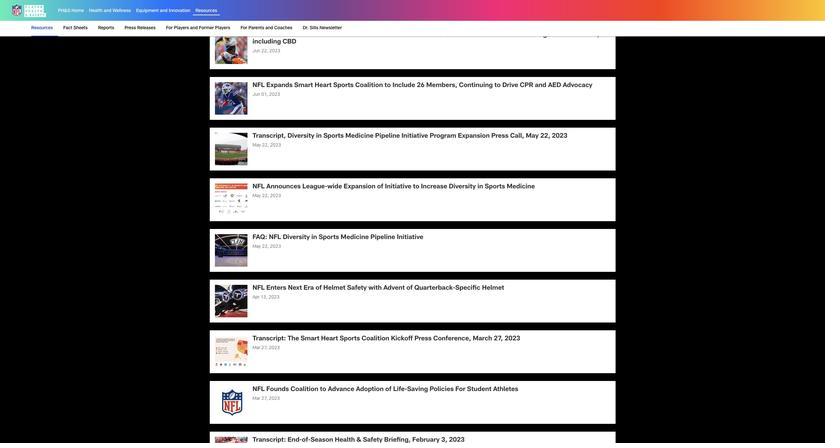 Task type: describe. For each thing, give the bounding box(es) containing it.
may 22, 2023 for transcript,
[[253, 143, 281, 148]]

advocacy
[[563, 82, 593, 89]]

program
[[430, 133, 456, 140]]

policies
[[430, 387, 454, 394]]

and inside nfl and nflpa commit additional half million dollars to fund studies of innovative pain management solutions, including cbd
[[266, 32, 278, 38]]

innovation
[[169, 9, 190, 13]]

nfl expands smart heart sports coalition to include 26 members, continuing to drive cpr and aed advocacy
[[253, 82, 593, 89]]

coaches
[[274, 26, 292, 31]]

mar 27, 2023 for transcript:
[[253, 346, 280, 351]]

initiative for of
[[385, 184, 412, 191]]

smart heart sports coalition-map 032723b_nfl_shsc - map_1920x1080 - logo set b image
[[215, 336, 247, 368]]

reports
[[98, 26, 114, 31]]

jun for nfl expands smart heart sports coalition to include 26 members, continuing to drive cpr and aed advocacy
[[253, 93, 260, 97]]

health and wellness
[[89, 9, 131, 13]]

27, for nfl founds coalition to advance adoption of life-saving policies for student athletes
[[262, 397, 268, 402]]

los angeles chargers wide receiver mike williams (81) is hit by denver broncos safety justin simmons (31) after making a catch during the first half of an nfl football game in denver, sunday, jan. 8, 2023. (ap photo/jack dempsey) image
[[215, 31, 247, 64]]

0 vertical spatial 27,
[[494, 336, 503, 343]]

1 vertical spatial press
[[492, 133, 509, 140]]

call,
[[510, 133, 524, 140]]

transcript, diversity in sports medicine pipeline initiative program expansion press call, may 22, 2023
[[253, 133, 568, 140]]

1 vertical spatial diversity
[[449, 184, 476, 191]]

2023 for faq: nfl diversity in sports medicine pipeline initiative
[[270, 245, 281, 249]]

and right health
[[104, 9, 111, 13]]

saving
[[407, 387, 428, 394]]

faq: nfl diversity in sports medicine pipeline initiative
[[253, 235, 423, 241]]

sports for to
[[333, 82, 354, 89]]

warren austin trains at saint vincent college during the 2023 steelers training camp on thursday, aug. 3, 2023 in latrobe, pa. (karl roser / pittsburgh steelers) image
[[215, 0, 247, 13]]

nfl for expands
[[253, 82, 265, 89]]

quarterback-
[[414, 285, 455, 292]]

0 vertical spatial resources link
[[196, 9, 217, 13]]

innovative
[[478, 32, 510, 38]]

equipment and innovation
[[136, 9, 190, 13]]

for for for players and former players
[[166, 26, 173, 31]]

increase
[[421, 184, 447, 191]]

sills
[[310, 26, 318, 31]]

wellness
[[113, 9, 131, 13]]

nfl for enters
[[253, 285, 265, 292]]

apr
[[253, 296, 259, 300]]

1 vertical spatial in
[[478, 184, 483, 191]]

nfl for announces
[[253, 184, 265, 191]]

mar for nfl
[[253, 397, 260, 402]]

for for for parents and coaches
[[241, 26, 247, 31]]

2 helmet from the left
[[482, 285, 504, 292]]

may for faq: nfl diversity in sports medicine pipeline initiative
[[253, 245, 261, 249]]

player health and safety logo image
[[10, 3, 48, 18]]

2 vertical spatial press
[[415, 336, 432, 343]]

ph&s home link
[[58, 9, 84, 13]]

initiative for pipeline
[[402, 133, 428, 140]]

for players and former players
[[166, 26, 230, 31]]

transcript,
[[253, 133, 286, 140]]

press inside banner
[[125, 26, 136, 31]]

fact sheets
[[63, 26, 88, 31]]

sports for pipeline
[[319, 235, 339, 241]]

the
[[288, 336, 299, 343]]

1 vertical spatial pipeline
[[371, 235, 395, 241]]

including
[[253, 39, 281, 45]]

enters
[[266, 285, 286, 292]]

for parents and coaches link
[[238, 21, 295, 36]]

may for transcript, diversity in sports medicine pipeline initiative program expansion press call, may 22, 2023
[[253, 143, 261, 148]]

with
[[368, 285, 382, 292]]

specific
[[455, 285, 481, 292]]

22, for nfl and nflpa commit additional half million dollars to fund studies of innovative pain management solutions, including cbd
[[261, 49, 268, 54]]

include
[[393, 82, 415, 89]]

home
[[72, 9, 84, 13]]

may 22, 2023 for nfl
[[253, 194, 281, 199]]

jun 22, 2023
[[253, 49, 280, 54]]

conference,
[[433, 336, 471, 343]]

2023 for nfl expands smart heart sports coalition to include 26 members, continuing to drive cpr and aed advocacy
[[269, 93, 280, 97]]

continuing
[[459, 82, 493, 89]]

members,
[[426, 82, 457, 89]]

2 vertical spatial in
[[312, 235, 317, 241]]

sheets
[[73, 26, 88, 31]]

nfl and nflpa commit additional half million dollars to fund studies of innovative pain management solutions, including cbd
[[253, 32, 599, 45]]

dollars
[[397, 32, 419, 38]]

0 vertical spatial resources
[[196, 9, 217, 13]]

ph&s
[[58, 9, 70, 13]]

dr.
[[303, 26, 309, 31]]

dr. sills newsletter
[[303, 26, 342, 31]]

wide
[[327, 184, 342, 191]]

web_pfats pipeline_digital_0518232 image
[[215, 184, 247, 216]]

transcript:
[[253, 336, 286, 343]]

0 vertical spatial in
[[316, 133, 322, 140]]

reports link
[[95, 21, 117, 36]]

dr. sills newsletter link
[[300, 21, 345, 36]]

management
[[526, 32, 567, 38]]

22, for faq: nfl diversity in sports medicine pipeline initiative
[[262, 245, 269, 249]]

nfl announces league-wide expansion of initiative to increase diversity in sports medicine
[[253, 184, 535, 191]]

mar 27, 2023 for nfl
[[253, 397, 280, 402]]

coalition for kickoff
[[362, 336, 389, 343]]

for parents and coaches
[[241, 26, 292, 31]]

banner containing ph&s home
[[0, 0, 825, 36]]

fund
[[428, 32, 444, 38]]

2023 for nfl announces league-wide expansion of initiative to increase diversity in sports medicine
[[270, 194, 281, 199]]

2023 for nfl founds coalition to advance adoption of life-saving policies for student athletes
[[269, 397, 280, 402]]

2023 for nfl enters next era of helmet safety with advent of quarterback-specific helmet
[[269, 296, 280, 300]]

announces
[[266, 184, 301, 191]]

to left advance
[[320, 387, 326, 394]]

former
[[199, 26, 214, 31]]

health
[[89, 9, 103, 13]]

2023 for nfl and nflpa commit additional half million dollars to fund studies of innovative pain management solutions, including cbd
[[269, 49, 280, 54]]

13,
[[261, 296, 267, 300]]

health and wellness link
[[89, 9, 131, 13]]

half
[[361, 32, 373, 38]]

cpr
[[520, 82, 534, 89]]

22, for transcript, diversity in sports medicine pipeline initiative program expansion press call, may 22, 2023
[[262, 143, 269, 148]]

of inside nfl and nflpa commit additional half million dollars to fund studies of innovative pain management solutions, including cbd
[[470, 32, 476, 38]]

2023 for transcript, diversity in sports medicine pipeline initiative program expansion press call, may 22, 2023
[[270, 143, 281, 148]]

safety
[[347, 285, 367, 292]]

equipment and innovation link
[[136, 9, 190, 13]]

22, for nfl announces league-wide expansion of initiative to increase diversity in sports medicine
[[262, 194, 269, 199]]

smart for the
[[301, 336, 320, 343]]

smart for expands
[[294, 82, 313, 89]]

sports for kickoff
[[340, 336, 360, 343]]

mar for transcript:
[[253, 346, 260, 351]]

founds
[[266, 387, 289, 394]]

million
[[375, 32, 395, 38]]



Task type: locate. For each thing, give the bounding box(es) containing it.
in
[[316, 133, 322, 140], [478, 184, 483, 191], [312, 235, 317, 241]]

commit
[[302, 32, 326, 38]]

chiefs defense vs image
[[215, 437, 247, 444]]

resources link
[[196, 9, 217, 13], [31, 21, 55, 36]]

additional
[[328, 32, 359, 38]]

nfl right faq:
[[269, 235, 281, 241]]

2 players from the left
[[215, 26, 230, 31]]

27, down transcript:
[[262, 346, 268, 351]]

smart right 'the'
[[301, 336, 320, 343]]

1 mar from the top
[[253, 346, 260, 351]]

0 vertical spatial diversity
[[288, 133, 315, 140]]

nfl left the founds
[[253, 387, 265, 394]]

kickoff
[[391, 336, 413, 343]]

0 vertical spatial initiative
[[402, 133, 428, 140]]

nfl left announces
[[253, 184, 265, 191]]

sports
[[333, 82, 354, 89], [323, 133, 344, 140], [485, 184, 505, 191], [319, 235, 339, 241], [340, 336, 360, 343]]

to
[[420, 32, 427, 38], [385, 82, 391, 89], [495, 82, 501, 89], [413, 184, 419, 191], [320, 387, 326, 394]]

mar
[[253, 346, 260, 351], [253, 397, 260, 402]]

0 horizontal spatial players
[[174, 26, 189, 31]]

march
[[473, 336, 492, 343]]

27, for transcript: the smart heart sports coalition kickoff press conference, march 27, 2023
[[262, 346, 268, 351]]

1 vertical spatial initiative
[[385, 184, 412, 191]]

nfl enters next era of helmet safety with advent of quarterback-specific helmet
[[253, 285, 506, 292]]

transcript: the smart heart sports coalition kickoff press conference, march 27, 2023
[[253, 336, 520, 343]]

and right parents
[[265, 26, 273, 31]]

1 horizontal spatial for
[[241, 26, 247, 31]]

advance
[[328, 387, 354, 394]]

heart
[[315, 82, 332, 89], [321, 336, 338, 343]]

0 vertical spatial mar 27, 2023
[[253, 346, 280, 351]]

medicine
[[345, 133, 374, 140], [507, 184, 535, 191], [341, 235, 369, 241]]

27,
[[494, 336, 503, 343], [262, 346, 268, 351], [262, 397, 268, 402]]

expansion
[[458, 133, 490, 140], [344, 184, 376, 191]]

for right policies
[[455, 387, 466, 394]]

2 vertical spatial medicine
[[341, 235, 369, 241]]

may 22, 2023 down announces
[[253, 194, 281, 199]]

jun for nfl and nflpa commit additional half million dollars to fund studies of innovative pain management solutions, including cbd
[[253, 49, 260, 54]]

damar hamlin tn image
[[215, 82, 247, 115]]

and down for parents and coaches
[[266, 32, 278, 38]]

mar 27, 2023 down transcript:
[[253, 346, 280, 351]]

nflpa
[[280, 32, 300, 38]]

2 horizontal spatial for
[[455, 387, 466, 394]]

1 helmet from the left
[[323, 285, 346, 292]]

0 horizontal spatial for
[[166, 26, 173, 31]]

press releases link
[[122, 21, 158, 36]]

2 vertical spatial initiative
[[397, 235, 423, 241]]

jun 01, 2023
[[253, 93, 280, 97]]

adoption
[[356, 387, 384, 394]]

press right kickoff
[[415, 336, 432, 343]]

for players and former players link
[[163, 21, 233, 36]]

releases
[[137, 26, 156, 31]]

two tennessee titans helmets rest on the sidelines during an nfl game against the denver broncos, monday, sept. 14, 2020, in denver. the titans defeated the broncos 16-14. (margaret bowles via ap) image
[[215, 285, 247, 318]]

2023
[[269, 49, 280, 54], [269, 93, 280, 97], [552, 133, 568, 140], [270, 143, 281, 148], [270, 194, 281, 199], [270, 245, 281, 249], [269, 296, 280, 300], [505, 336, 520, 343], [269, 346, 280, 351], [269, 397, 280, 402]]

drive
[[503, 82, 518, 89]]

jun left '01,'
[[253, 93, 260, 97]]

3 may 22, 2023 from the top
[[253, 245, 281, 249]]

for down equipment and innovation on the left top of the page
[[166, 26, 173, 31]]

0 vertical spatial medicine
[[345, 133, 374, 140]]

2 vertical spatial may 22, 2023
[[253, 245, 281, 249]]

fact
[[63, 26, 72, 31]]

27, down the founds
[[262, 397, 268, 402]]

01,
[[261, 93, 268, 97]]

2 may 22, 2023 from the top
[[253, 194, 281, 199]]

newsletter
[[320, 26, 342, 31]]

and left aed
[[535, 82, 547, 89]]

resources link up the former
[[196, 9, 217, 13]]

faq:
[[253, 235, 267, 241]]

0 vertical spatial mar
[[253, 346, 260, 351]]

1 horizontal spatial helmet
[[482, 285, 504, 292]]

press
[[125, 26, 136, 31], [492, 133, 509, 140], [415, 336, 432, 343]]

2 jun from the top
[[253, 93, 260, 97]]

22, down faq:
[[262, 245, 269, 249]]

1 vertical spatial medicine
[[507, 184, 535, 191]]

players down "innovation"
[[174, 26, 189, 31]]

mar right nfl shield logo cp
[[253, 397, 260, 402]]

resources down player health and safety logo
[[31, 26, 53, 31]]

0 vertical spatial expansion
[[458, 133, 490, 140]]

nfl inside nfl and nflpa commit additional half million dollars to fund studies of innovative pain management solutions, including cbd
[[253, 32, 265, 38]]

next
[[288, 285, 302, 292]]

mar 27, 2023 down the founds
[[253, 397, 280, 402]]

helmet right specific
[[482, 285, 504, 292]]

era
[[304, 285, 314, 292]]

banner
[[0, 0, 825, 36]]

1 vertical spatial resources
[[31, 26, 53, 31]]

pipeline
[[375, 133, 400, 140], [371, 235, 395, 241]]

press left call,
[[492, 133, 509, 140]]

1 jun from the top
[[253, 49, 260, 54]]

equipment
[[136, 9, 159, 13]]

for left parents
[[241, 26, 247, 31]]

0 vertical spatial heart
[[315, 82, 332, 89]]

1 vertical spatial mar 27, 2023
[[253, 397, 280, 402]]

1 vertical spatial smart
[[301, 336, 320, 343]]

2 vertical spatial 27,
[[262, 397, 268, 402]]

1 vertical spatial mar
[[253, 397, 260, 402]]

diversity
[[288, 133, 315, 140], [449, 184, 476, 191], [283, 235, 310, 241]]

may right web_pfats pipeline_digital_0518232 image
[[253, 194, 261, 199]]

cbd
[[283, 39, 296, 45]]

levi stadium 140519 tos.jpg image
[[215, 133, 247, 165]]

and left "innovation"
[[160, 9, 168, 13]]

jun
[[253, 49, 260, 54], [253, 93, 260, 97]]

22, down announces
[[262, 194, 269, 199]]

nfl founds coalition to advance adoption of life-saving policies for student athletes
[[253, 387, 520, 394]]

expansion right wide
[[344, 184, 376, 191]]

1 vertical spatial jun
[[253, 93, 260, 97]]

0 horizontal spatial expansion
[[344, 184, 376, 191]]

nfl for founds
[[253, 387, 265, 394]]

solutions,
[[568, 32, 599, 38]]

heart for the
[[321, 336, 338, 343]]

coalition for to
[[355, 82, 383, 89]]

nfl up '01,'
[[253, 82, 265, 89]]

heart for expands
[[315, 82, 332, 89]]

0 vertical spatial press
[[125, 26, 136, 31]]

resources up the former
[[196, 9, 217, 13]]

1 horizontal spatial resources
[[196, 9, 217, 13]]

1 vertical spatial resources link
[[31, 21, 55, 36]]

athletes
[[493, 387, 518, 394]]

nfl up apr
[[253, 285, 265, 292]]

may down faq:
[[253, 245, 261, 249]]

1 may 22, 2023 from the top
[[253, 143, 281, 148]]

parents
[[249, 26, 264, 31]]

initiative
[[402, 133, 428, 140], [385, 184, 412, 191], [397, 235, 423, 241]]

pain
[[511, 32, 525, 38]]

apr 13, 2023
[[253, 296, 280, 300]]

to left include
[[385, 82, 391, 89]]

may down transcript,
[[253, 143, 261, 148]]

1 vertical spatial may 22, 2023
[[253, 194, 281, 199]]

to inside nfl and nflpa commit additional half million dollars to fund studies of innovative pain management solutions, including cbd
[[420, 32, 427, 38]]

a general view inside the locker room during nfl academy: stadium showcase at tottenham hotspur stadium on july 2, 2019 in london, england. image
[[215, 234, 247, 267]]

26
[[417, 82, 425, 89]]

0 vertical spatial pipeline
[[375, 133, 400, 140]]

players right the former
[[215, 26, 230, 31]]

1 vertical spatial expansion
[[344, 184, 376, 191]]

to left "increase"
[[413, 184, 419, 191]]

1 horizontal spatial resources link
[[196, 9, 217, 13]]

1 players from the left
[[174, 26, 189, 31]]

to left fund
[[420, 32, 427, 38]]

may 22, 2023 down transcript,
[[253, 143, 281, 148]]

nfl shield logo cp image
[[215, 387, 247, 419]]

may right call,
[[526, 133, 539, 140]]

jun down the "including"
[[253, 49, 260, 54]]

2 mar from the top
[[253, 397, 260, 402]]

studies
[[445, 32, 469, 38]]

expansion right "program" at the top of page
[[458, 133, 490, 140]]

0 vertical spatial jun
[[253, 49, 260, 54]]

nfl down parents
[[253, 32, 265, 38]]

0 vertical spatial may 22, 2023
[[253, 143, 281, 148]]

smart right expands on the top left of the page
[[294, 82, 313, 89]]

2 mar 27, 2023 from the top
[[253, 397, 280, 402]]

league-
[[302, 184, 327, 191]]

may 22, 2023 for faq:
[[253, 245, 281, 249]]

2 vertical spatial diversity
[[283, 235, 310, 241]]

1 vertical spatial heart
[[321, 336, 338, 343]]

student
[[467, 387, 492, 394]]

helmet left safety
[[323, 285, 346, 292]]

2 horizontal spatial press
[[492, 133, 509, 140]]

expands
[[266, 82, 293, 89]]

advent
[[384, 285, 405, 292]]

27, right march
[[494, 336, 503, 343]]

22, right call,
[[540, 133, 550, 140]]

1 mar 27, 2023 from the top
[[253, 346, 280, 351]]

resources link down player health and safety logo
[[31, 21, 55, 36]]

to left drive
[[495, 82, 501, 89]]

and left the former
[[190, 26, 198, 31]]

22, down transcript,
[[262, 143, 269, 148]]

press left releases
[[125, 26, 136, 31]]

1 vertical spatial 27,
[[262, 346, 268, 351]]

0 vertical spatial coalition
[[355, 82, 383, 89]]

fact sheets link
[[61, 21, 90, 36]]

0 vertical spatial smart
[[294, 82, 313, 89]]

may for nfl announces league-wide expansion of initiative to increase diversity in sports medicine
[[253, 194, 261, 199]]

nfl for and
[[253, 32, 265, 38]]

0 horizontal spatial helmet
[[323, 285, 346, 292]]

mar 27, 2023
[[253, 346, 280, 351], [253, 397, 280, 402]]

1 vertical spatial coalition
[[362, 336, 389, 343]]

aed
[[548, 82, 561, 89]]

2 vertical spatial coalition
[[291, 387, 318, 394]]

22, down the "including"
[[261, 49, 268, 54]]

0 horizontal spatial resources link
[[31, 21, 55, 36]]

1 horizontal spatial expansion
[[458, 133, 490, 140]]

1 horizontal spatial press
[[415, 336, 432, 343]]

ph&s home
[[58, 9, 84, 13]]

may 22, 2023 down faq:
[[253, 245, 281, 249]]

of
[[470, 32, 476, 38], [377, 184, 383, 191], [316, 285, 322, 292], [407, 285, 413, 292], [385, 387, 392, 394]]

may
[[526, 133, 539, 140], [253, 143, 261, 148], [253, 194, 261, 199], [253, 245, 261, 249]]

0 horizontal spatial press
[[125, 26, 136, 31]]

0 horizontal spatial resources
[[31, 26, 53, 31]]

life-
[[393, 387, 407, 394]]

mar down transcript:
[[253, 346, 260, 351]]

press releases
[[125, 26, 156, 31]]

2023 for transcript: the smart heart sports coalition kickoff press conference, march 27, 2023
[[269, 346, 280, 351]]

1 horizontal spatial players
[[215, 26, 230, 31]]



Task type: vqa. For each thing, say whether or not it's contained in the screenshot.
Coaches
yes



